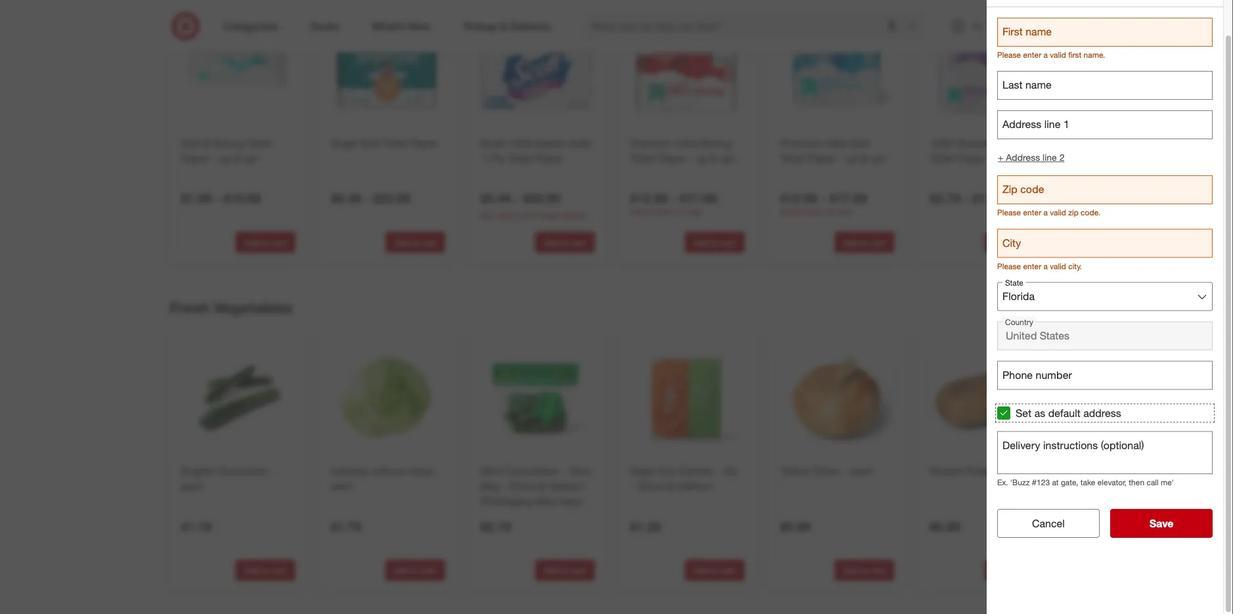 Task type: locate. For each thing, give the bounding box(es) containing it.
enter down same
[[1023, 50, 1042, 60]]

1 vertical spatial deliver
[[1026, 276, 1068, 291]]

gather™ inside mini cucumbers - 16oz bag - good & gather™ (packaging may vary)
[[548, 480, 587, 493]]

1 sale from the left
[[688, 207, 702, 217]]

baby-cut carrots - 1lb - good & gather™ link up the availability
[[1113, 233, 1205, 278]]

1 horizontal spatial salad
[[1162, 373, 1190, 386]]

add to cart for $3.79 - $13.99
[[994, 238, 1036, 248]]

cart for $3.79 - $13.99
[[1020, 238, 1036, 248]]

$3.89
[[1113, 170, 1136, 181]]

0 horizontal spatial on
[[677, 207, 685, 217]]

$5.49
[[481, 191, 511, 206]]

dialog containing set as default address
[[987, 0, 1233, 614]]

1000 inside 1000 sheets per roll toilet paper - up & up™
[[930, 137, 954, 150]]

¬ inside classic caesar salad kit - 10.3oz - good & gather™ only at ¬
[[1145, 533, 1154, 546]]

1 vertical spatial enter
[[1023, 208, 1042, 218]]

1 on from the left
[[677, 207, 685, 217]]

$17.99 down premium ultra soft toilet paper - up & up™ link
[[830, 191, 867, 206]]

1 vertical spatial deliver it
[[1119, 322, 1152, 332]]

up™ inside premium ultra soft toilet paper - up & up™
[[870, 152, 888, 165]]

soft inside premium ultra soft toilet paper - up & up™
[[850, 137, 870, 150]]

cut for baby-cut carrots - 1lb - good & gather™
[[659, 465, 676, 478]]

cut up the availability
[[1143, 234, 1161, 247]]

0 vertical spatial only
[[1113, 279, 1132, 291]]

each down iceberg
[[331, 480, 354, 493]]

baby- up $1.29
[[631, 465, 659, 478]]

¬ down 13.85oz
[[1145, 403, 1154, 415]]

0 horizontal spatial $17.99
[[680, 191, 717, 206]]

0 horizontal spatial 1000
[[509, 137, 532, 150]]

1 select from the left
[[631, 207, 653, 217]]

0 vertical spatial enter
[[1023, 50, 1042, 60]]

1 horizontal spatial baby-
[[1113, 234, 1143, 247]]

1 horizontal spatial soft
[[361, 137, 380, 150]]

ultra for soft
[[825, 137, 847, 150]]

add to cart for $0.89
[[844, 566, 886, 576]]

sale down premium ultra soft toilet paper - up & up™ link
[[837, 207, 852, 217]]

kit up save
[[1144, 504, 1158, 516]]

2 1000 from the left
[[930, 137, 954, 150]]

salad down classic
[[1113, 504, 1141, 516]]

premium inside premium ultra strong toilet paper - up & up™
[[631, 137, 673, 150]]

please for please enter a valid city.
[[998, 261, 1021, 271]]

to for iceberg lettuce head - each
[[411, 566, 419, 576]]

yellow onion - each image
[[778, 339, 895, 456], [778, 339, 895, 456]]

1 vertical spatial kit
[[1144, 504, 1158, 516]]

10.3oz
[[1168, 504, 1200, 516]]

baby- for baby-cut carrots - 1lb - good & gather™
[[631, 465, 659, 478]]

baby-
[[1113, 234, 1143, 247], [631, 465, 659, 478]]

yellow onion - each
[[780, 465, 874, 478]]

$17.99 down premium ultra strong toilet paper - up & up™ link
[[680, 191, 717, 206]]

angel soft toilet paper
[[331, 137, 438, 150]]

address down to: at right
[[1059, 292, 1092, 304]]

& inside classic caesar salad kit - 10.3oz - good & gather™ only at ¬
[[1151, 519, 1158, 531]]

0 horizontal spatial fresh
[[170, 299, 210, 317]]

& inside organic on-the- vine tomatoes - 1lb - good & gather™
[[1169, 140, 1176, 153]]

$12.99 down premium ultra strong toilet paper - up & up™
[[631, 191, 668, 206]]

enter left the city. on the top of page
[[1023, 261, 1042, 271]]

day
[[1069, 12, 1097, 30]]

2 up™ from the left
[[720, 152, 738, 165]]

up inside soft & strong toilet paper - up & up™
[[219, 152, 231, 165]]

kit up only at ¬
[[1113, 389, 1127, 401]]

items down premium ultra soft toilet paper - up & up™
[[805, 207, 824, 217]]

iceberg lettuce head - each image
[[328, 339, 445, 456], [328, 339, 445, 456]]

items down premium ultra strong toilet paper - up & up™
[[655, 207, 674, 217]]

each for $0.89
[[851, 465, 874, 478]]

1 horizontal spatial items
[[805, 207, 824, 217]]

carrots inside baby-cut carrots - 1lb - good & gather™ only at ¬
[[1163, 234, 1201, 247]]

a
[[1044, 50, 1048, 60], [1044, 208, 1048, 218], [1044, 261, 1048, 271]]

0 vertical spatial salad
[[1162, 373, 1190, 386]]

0 vertical spatial deliver it button
[[1113, 192, 1158, 213]]

on down premium ultra strong toilet paper - up & up™
[[677, 207, 685, 217]]

only inside only at ¬
[[1113, 403, 1132, 415]]

please enter a valid first name.
[[998, 50, 1105, 60]]

deliver it button down the availability
[[1113, 316, 1158, 337]]

strong for &
[[213, 137, 244, 150]]

cut up $1.29
[[659, 465, 676, 478]]

0 horizontal spatial cut
[[659, 465, 676, 478]]

0 horizontal spatial $12.99 - $17.99 select items on sale
[[631, 191, 717, 217]]

1 horizontal spatial ultra
[[825, 137, 847, 150]]

good left save
[[1120, 519, 1148, 531]]

2 soft from the left
[[361, 137, 380, 150]]

cut inside the baby-cut carrots - 1lb - good & gather™
[[659, 465, 676, 478]]

0 vertical spatial valid
[[1050, 50, 1066, 60]]

2 up from the left
[[696, 152, 708, 165]]

1 horizontal spatial 1000
[[930, 137, 954, 150]]

1 valid from the top
[[1050, 50, 1066, 60]]

-
[[1189, 125, 1193, 138], [1131, 140, 1135, 153], [212, 152, 216, 165], [689, 152, 693, 165], [839, 152, 843, 165], [988, 152, 993, 165], [215, 191, 220, 206], [365, 191, 370, 206], [515, 191, 520, 206], [671, 191, 676, 206], [821, 191, 826, 206], [964, 191, 969, 206], [1113, 249, 1118, 262], [1138, 249, 1143, 262], [1130, 389, 1134, 401], [1178, 389, 1183, 401], [271, 465, 275, 478], [436, 465, 440, 478], [561, 465, 565, 478], [716, 465, 720, 478], [844, 465, 848, 478], [999, 465, 1003, 478], [503, 480, 507, 493], [631, 480, 635, 493], [1161, 504, 1165, 516], [1113, 519, 1118, 531]]

up™ inside 1000 sheets per roll toilet paper - up & up™
[[1020, 152, 1038, 165]]

up for soft & strong toilet paper - up & up™
[[219, 152, 231, 165]]

as
[[1035, 407, 1046, 420]]

add for premium ultra soft toilet paper - up & up™
[[844, 238, 859, 248]]

each right onion
[[851, 465, 874, 478]]

3 only from the top
[[1113, 533, 1132, 545]]

address right default on the bottom right of the page
[[1084, 407, 1122, 420]]

baby- up deliver to: add an address to check availability
[[1113, 234, 1143, 247]]

strong for ultra
[[701, 137, 732, 150]]

1lb up check
[[1120, 249, 1135, 262]]

up
[[219, 152, 231, 165], [696, 152, 708, 165], [846, 152, 858, 165], [995, 152, 1008, 165]]

None telephone field
[[998, 176, 1213, 204], [998, 361, 1213, 390], [998, 176, 1213, 204], [998, 361, 1213, 390]]

address
[[1059, 292, 1092, 304], [1084, 407, 1122, 420]]

1 horizontal spatial baby-cut carrots - 1lb - good & gather™ link
[[1113, 233, 1205, 278]]

ultra inside premium ultra strong toilet paper - up & up™
[[675, 137, 698, 150]]

3 enter from the top
[[1023, 261, 1042, 271]]

1 horizontal spatial kit
[[1144, 504, 1158, 516]]

add to cart for $7.99 - $19.99
[[244, 238, 287, 248]]

0 horizontal spatial $12.99
[[631, 191, 668, 206]]

0 horizontal spatial soft
[[181, 137, 201, 150]]

1 horizontal spatial premium
[[780, 137, 822, 150]]

0 vertical spatial cut
[[1143, 234, 1161, 247]]

to for yellow onion - each
[[861, 566, 868, 576]]

russet
[[930, 465, 963, 478]]

soft inside the angel soft toilet paper link
[[361, 137, 380, 150]]

toilet inside soft & strong toilet paper - up & up™
[[247, 137, 272, 150]]

up for premium ultra soft toilet paper - up & up™
[[846, 152, 858, 165]]

the-
[[1174, 110, 1197, 123]]

2 deliver it from the top
[[1119, 322, 1152, 332]]

strong
[[213, 137, 244, 150], [701, 137, 732, 150]]

1 horizontal spatial $12.99 - $17.99 select items on sale
[[780, 191, 867, 217]]

good up $1.29
[[638, 480, 664, 493]]

0 horizontal spatial premium
[[631, 137, 673, 150]]

2 items from the left
[[805, 207, 824, 217]]

premium for premium ultra strong toilet paper - up & up™
[[631, 137, 673, 150]]

2 $17.99 from the left
[[830, 191, 867, 206]]

None text field
[[998, 71, 1213, 100], [998, 110, 1213, 139], [998, 229, 1213, 258], [998, 322, 1213, 351], [998, 431, 1213, 474], [998, 71, 1213, 100], [998, 110, 1213, 139], [998, 229, 1213, 258], [998, 322, 1213, 351], [998, 431, 1213, 474]]

1000 sheets per roll toilet paper - up & up™ image
[[928, 11, 1045, 128], [928, 11, 1045, 128]]

cart for $0.89
[[871, 566, 886, 576]]

deliver it button down the $3.89
[[1113, 192, 1158, 213]]

deliver it down the availability
[[1119, 322, 1152, 332]]

3 soft from the left
[[850, 137, 870, 150]]

2 vertical spatial only
[[1113, 533, 1132, 545]]

1 deliver it from the top
[[1119, 198, 1152, 207]]

to for premium ultra strong toilet paper - up & up™
[[711, 238, 719, 248]]

cart for $1.79
[[421, 566, 436, 576]]

deliver inside deliver to: add an address to check availability
[[1026, 276, 1068, 291]]

fresh
[[998, 12, 1037, 30], [170, 299, 210, 317]]

at left gate,
[[1052, 478, 1059, 488]]

baby- for baby-cut carrots - 1lb - good & gather™ only at ¬
[[1113, 234, 1143, 247]]

valid for city.
[[1050, 261, 1066, 271]]

valid left first
[[1050, 50, 1066, 60]]

a left first
[[1044, 50, 1048, 60]]

deliver for 1st deliver it button from the bottom
[[1119, 322, 1145, 332]]

1 please from the top
[[998, 50, 1021, 60]]

a for first
[[1044, 50, 1048, 60]]

organic
[[1113, 110, 1153, 123]]

availability
[[1132, 292, 1175, 304]]

good up the availability
[[1146, 249, 1173, 262]]

each inside russet potato - each link
[[1006, 465, 1029, 478]]

add to cart for $1.79
[[394, 566, 436, 576]]

1 vertical spatial salad
[[1113, 504, 1141, 516]]

toilet
[[247, 137, 272, 150], [383, 137, 408, 150], [508, 152, 532, 165], [631, 152, 655, 165], [780, 152, 805, 165], [930, 152, 955, 165]]

1 vertical spatial cut
[[659, 465, 676, 478]]

0 vertical spatial a
[[1044, 50, 1048, 60]]

$17.99
[[680, 191, 717, 206], [830, 191, 867, 206]]

1 soft from the left
[[181, 137, 201, 150]]

deliver down check
[[1119, 322, 1145, 332]]

1 horizontal spatial carrots
[[1163, 234, 1201, 247]]

to inside deliver to: add an address to check availability
[[1094, 292, 1102, 304]]

soft & strong toilet paper - up & up™
[[181, 137, 272, 165]]

cut inside baby-cut carrots - 1lb - good & gather™ only at ¬
[[1143, 234, 1161, 247]]

2 enter from the top
[[1023, 208, 1042, 218]]

1 vertical spatial fresh vegetables
[[170, 299, 293, 317]]

good up $3.99
[[1113, 404, 1140, 416]]

& inside premium ultra strong toilet paper - up & up™
[[711, 152, 717, 165]]

0 horizontal spatial fresh vegetables
[[170, 299, 293, 317]]

add to cart button for $7.99 - $19.99
[[236, 232, 295, 253]]

What can we help you find? suggestions appear below search field
[[583, 12, 910, 41]]

enter for please enter a valid zip code.
[[1023, 208, 1042, 218]]

0 vertical spatial fresh vegetables
[[998, 12, 1120, 30]]

zip
[[1069, 208, 1079, 218]]

2 select from the left
[[780, 207, 803, 217]]

1 vertical spatial valid
[[1050, 208, 1066, 218]]

2 vertical spatial enter
[[1023, 261, 1042, 271]]

deliver it down the $3.89
[[1119, 198, 1152, 207]]

premium
[[631, 137, 673, 150], [780, 137, 822, 150]]

gather™ inside avocado toast chopped salad kit - 13.85oz - good & gather™
[[1154, 404, 1194, 416]]

each down english
[[181, 480, 204, 493]]

2 vertical spatial deliver
[[1119, 322, 1145, 332]]

add for 1000 sheets per roll toilet paper - up & up™
[[994, 238, 1008, 248]]

1 1000 from the left
[[509, 137, 532, 150]]

& inside 1000 sheets per roll toilet paper - up & up™
[[1010, 152, 1017, 165]]

carrots for baby-cut carrots - 1lb - good & gather™
[[678, 465, 713, 478]]

cart for $6.49 - $23.99
[[421, 238, 436, 248]]

2 vertical spatial 1lb
[[723, 465, 738, 478]]

paper inside scott 1000 septic-safe 1-ply toilet paper
[[535, 152, 563, 165]]

premium ultra strong toilet paper - up & up™ image
[[628, 11, 745, 128], [628, 11, 745, 128]]

iceberg lettuce head - each
[[331, 465, 440, 493]]

only up check
[[1113, 279, 1132, 291]]

add for iceberg lettuce head - each
[[394, 566, 409, 576]]

at up $3.99
[[1135, 403, 1142, 415]]

mini cucumbers - 16oz bag - good & gather™ (packaging may vary) image
[[478, 339, 595, 456], [478, 339, 595, 456]]

1 it from the top
[[1147, 198, 1152, 207]]

1 $17.99 from the left
[[680, 191, 717, 206]]

2 ultra from the left
[[825, 137, 847, 150]]

on for strong
[[677, 207, 685, 217]]

classic caesar salad kit - 10.3oz - good & gather™ image
[[998, 488, 1105, 595], [998, 488, 1105, 595]]

13.85oz
[[1137, 389, 1175, 401]]

then
[[1129, 478, 1145, 488]]

0 vertical spatial 1lb
[[1113, 140, 1128, 153]]

angel soft toilet paper image
[[328, 11, 445, 128], [328, 11, 445, 128]]

up inside premium ultra soft toilet paper - up & up™
[[846, 152, 858, 165]]

4 up from the left
[[995, 152, 1008, 165]]

deliver up an
[[1026, 276, 1068, 291]]

1000
[[509, 137, 532, 150], [930, 137, 954, 150]]

english cucumber - each image
[[178, 339, 295, 456], [178, 339, 295, 456]]

1 $12.99 - $17.99 select items on sale from the left
[[631, 191, 717, 217]]

4 up™ from the left
[[1020, 152, 1038, 165]]

head
[[408, 465, 433, 478]]

2 it from the top
[[1147, 322, 1152, 332]]

0 vertical spatial fresh
[[998, 12, 1037, 30]]

good down cucumbers at the left bottom
[[510, 480, 536, 493]]

0 vertical spatial ¬
[[1145, 278, 1154, 291]]

1lb
[[1113, 140, 1128, 153], [1120, 249, 1135, 262], [723, 465, 738, 478]]

$13.99
[[973, 191, 1010, 206]]

1 vertical spatial 1lb
[[1120, 249, 1135, 262]]

valid left the city. on the top of page
[[1050, 261, 1066, 271]]

1 vertical spatial baby-
[[631, 465, 659, 478]]

1 ¬ from the top
[[1145, 278, 1154, 291]]

1 vertical spatial only
[[1113, 403, 1132, 415]]

dialog
[[987, 0, 1233, 614]]

0 horizontal spatial vegetables
[[214, 299, 293, 317]]

ultra
[[675, 137, 698, 150], [825, 137, 847, 150]]

strong inside premium ultra strong toilet paper - up & up™
[[701, 137, 732, 150]]

$12.99 - $17.99 select items on sale
[[631, 191, 717, 217], [780, 191, 867, 217]]

Set as default address checkbox
[[998, 407, 1011, 420]]

1 a from the top
[[1044, 50, 1048, 60]]

safe
[[569, 137, 591, 150]]

items
[[655, 207, 674, 217], [805, 207, 824, 217]]

soft inside soft & strong toilet paper - up & up™
[[181, 137, 201, 150]]

only up $3.99
[[1113, 403, 1132, 415]]

address
[[1006, 152, 1040, 163]]

1 only from the top
[[1113, 279, 1132, 291]]

0 vertical spatial deliver it
[[1119, 198, 1152, 207]]

baby-cut carrots - 1lb - good & gather™ link
[[1113, 233, 1205, 278], [631, 464, 742, 494]]

$12.99 - $17.99 select items on sale down premium ultra soft toilet paper - up & up™
[[780, 191, 867, 217]]

1 vertical spatial baby-cut carrots - 1lb - good & gather™ link
[[631, 464, 742, 494]]

good down the tomatoes
[[1138, 140, 1166, 153]]

1 strong from the left
[[213, 137, 244, 150]]

3 please from the top
[[998, 261, 1021, 271]]

roll
[[1011, 137, 1029, 150]]

add for yellow onion - each
[[844, 566, 859, 576]]

&
[[204, 137, 210, 150], [1169, 140, 1176, 153], [234, 152, 241, 165], [711, 152, 717, 165], [861, 152, 867, 165], [1010, 152, 1017, 165], [1176, 249, 1183, 262], [1143, 404, 1151, 416], [539, 480, 546, 493], [667, 480, 674, 493], [1151, 519, 1158, 531]]

2 sale from the left
[[837, 207, 852, 217]]

0 vertical spatial address
[[1059, 292, 1092, 304]]

1 vertical spatial it
[[1147, 322, 1152, 332]]

1 vertical spatial a
[[1044, 208, 1048, 218]]

deliver for 2nd deliver it button from the bottom
[[1119, 198, 1145, 207]]

1 vertical spatial deliver it button
[[1113, 316, 1158, 337]]

$12.99 - $17.99 select items on sale for premium ultra strong toilet paper - up & up™
[[631, 191, 717, 217]]

2 vertical spatial a
[[1044, 261, 1048, 271]]

each inside english cucumber - each
[[181, 480, 204, 493]]

add for scott 1000 septic-safe 1-ply toilet paper
[[544, 238, 559, 248]]

on down premium ultra soft toilet paper - up & up™
[[826, 207, 835, 217]]

enter
[[1023, 50, 1042, 60], [1023, 208, 1042, 218], [1023, 261, 1042, 271]]

angel
[[331, 137, 358, 150]]

enter left "zip"
[[1023, 208, 1042, 218]]

1 horizontal spatial $12.99
[[780, 191, 818, 206]]

code.
[[1081, 208, 1101, 218]]

1 horizontal spatial strong
[[701, 137, 732, 150]]

russet potato - each image
[[928, 339, 1045, 456], [928, 339, 1045, 456]]

1 vertical spatial carrots
[[678, 465, 713, 478]]

to for 1000 sheets per roll toilet paper - up & up™
[[1011, 238, 1018, 248]]

it down the availability
[[1147, 322, 1152, 332]]

good inside mini cucumbers - 16oz bag - good & gather™ (packaging may vary)
[[510, 480, 536, 493]]

scott 1000 septic-safe 1-ply toilet paper image
[[478, 11, 595, 128], [478, 11, 595, 128]]

cart
[[271, 238, 287, 248], [421, 238, 436, 248], [571, 238, 586, 248], [721, 238, 736, 248], [871, 238, 886, 248], [1020, 238, 1036, 248], [271, 566, 287, 576], [421, 566, 436, 576], [571, 566, 586, 576], [721, 566, 736, 576], [871, 566, 886, 576]]

avocado toast chopped salad kit - 13.85oz - good & gather™ image
[[998, 357, 1105, 465], [998, 357, 1105, 465]]

baby- inside the baby-cut carrots - 1lb - good & gather™
[[631, 465, 659, 478]]

0 horizontal spatial carrots
[[678, 465, 713, 478]]

add for soft & strong toilet paper - up & up™
[[244, 238, 259, 248]]

2 valid from the top
[[1050, 208, 1066, 218]]

add to cart for $6.49 - $23.99
[[394, 238, 436, 248]]

to for baby-cut carrots - 1lb - good & gather™
[[711, 566, 719, 576]]

2 strong from the left
[[701, 137, 732, 150]]

premium ultra soft toilet paper - up & up™ image
[[778, 11, 895, 128], [778, 11, 895, 128]]

- inside soft & strong toilet paper - up & up™
[[212, 152, 216, 165]]

at inside only at ¬
[[1135, 403, 1142, 415]]

0 vertical spatial baby-cut carrots - 1lb - good & gather™ link
[[1113, 233, 1205, 278]]

please for please enter a valid zip code.
[[998, 208, 1021, 218]]

0 horizontal spatial salad
[[1113, 504, 1141, 516]]

salad down the toast on the bottom of page
[[1162, 373, 1190, 386]]

strong inside soft & strong toilet paper - up & up™
[[213, 137, 244, 150]]

check
[[1105, 292, 1130, 304]]

1 horizontal spatial vegetables
[[1042, 12, 1120, 30]]

kit
[[1113, 389, 1127, 401], [1144, 504, 1158, 516]]

cart for $2.19
[[571, 566, 586, 576]]

baby-cut carrots - 1lb - good & gather™ link for only at
[[1113, 233, 1205, 278]]

0 horizontal spatial kit
[[1113, 389, 1127, 401]]

1000 right scott at left
[[509, 137, 532, 150]]

0 vertical spatial deliver
[[1119, 198, 1145, 207]]

1 vertical spatial fresh
[[170, 299, 210, 317]]

1 horizontal spatial on
[[826, 207, 835, 217]]

2 please from the top
[[998, 208, 1021, 218]]

at up the availability
[[1135, 279, 1142, 291]]

0 vertical spatial carrots
[[1163, 234, 1201, 247]]

None text field
[[998, 18, 1213, 47]]

3 a from the top
[[1044, 261, 1048, 271]]

save
[[1150, 517, 1174, 530]]

vegetables
[[1042, 12, 1120, 30], [214, 299, 293, 317]]

$12.99
[[631, 191, 668, 206], [780, 191, 818, 206]]

2 ¬ from the top
[[1145, 403, 1154, 415]]

0 horizontal spatial sale
[[688, 207, 702, 217]]

0 horizontal spatial items
[[655, 207, 674, 217]]

add to cart button for $6.49 - $23.99
[[385, 232, 445, 253]]

1 up™ from the left
[[243, 152, 261, 165]]

carrots
[[1163, 234, 1201, 247], [678, 465, 713, 478]]

2 on from the left
[[826, 207, 835, 217]]

to:
[[1071, 276, 1087, 291]]

3 ¬ from the top
[[1145, 533, 1154, 546]]

2 horizontal spatial soft
[[850, 137, 870, 150]]

1 enter from the top
[[1023, 50, 1042, 60]]

0 horizontal spatial baby-cut carrots - 1lb - good & gather™ link
[[631, 464, 742, 494]]

septic-
[[535, 137, 569, 150]]

a left "zip"
[[1044, 208, 1048, 218]]

1 $12.99 from the left
[[631, 191, 668, 206]]

only
[[1113, 279, 1132, 291], [1113, 403, 1132, 415], [1113, 533, 1132, 545]]

1 horizontal spatial fresh vegetables
[[998, 12, 1120, 30]]

2 vertical spatial please
[[998, 261, 1021, 271]]

up™ inside soft & strong toilet paper - up & up™
[[243, 152, 261, 165]]

on-
[[1156, 110, 1174, 123]]

up inside 1000 sheets per roll toilet paper - up & up™
[[995, 152, 1008, 165]]

1lb inside baby-cut carrots - 1lb - good & gather™ only at ¬
[[1120, 249, 1135, 262]]

3 up from the left
[[846, 152, 858, 165]]

- inside iceberg lettuce head - each
[[436, 465, 440, 478]]

ultra inside premium ultra soft toilet paper - up & up™
[[825, 137, 847, 150]]

toilet inside 1000 sheets per roll toilet paper - up & up™
[[930, 152, 955, 165]]

1 ultra from the left
[[675, 137, 698, 150]]

0 vertical spatial baby-
[[1113, 234, 1143, 247]]

0 vertical spatial please
[[998, 50, 1021, 60]]

fresh vegetables inside dialog
[[998, 12, 1120, 30]]

each
[[851, 465, 874, 478], [1006, 465, 1029, 478], [181, 480, 204, 493], [331, 480, 354, 493]]

1 horizontal spatial $17.99
[[830, 191, 867, 206]]

sale for strong
[[688, 207, 702, 217]]

it up baby-cut carrots - 1lb - good & gather™ only at ¬
[[1147, 198, 1152, 207]]

0 horizontal spatial select
[[631, 207, 653, 217]]

add for english cucumber - each
[[244, 566, 259, 576]]

each for $0.99
[[1006, 465, 1029, 478]]

1 horizontal spatial cut
[[1143, 234, 1161, 247]]

a left the city. on the top of page
[[1044, 261, 1048, 271]]

$23.99
[[373, 191, 411, 206]]

toast
[[1159, 358, 1186, 371]]

up™ inside premium ultra strong toilet paper - up & up™
[[720, 152, 738, 165]]

2 premium from the left
[[780, 137, 822, 150]]

1lb inside the baby-cut carrots - 1lb - good & gather™
[[723, 465, 738, 478]]

1 items from the left
[[655, 207, 674, 217]]

fresh vegetables for iceberg lettuce head - each
[[170, 299, 293, 317]]

to for scott 1000 septic-safe 1-ply toilet paper
[[561, 238, 569, 248]]

$12.99 for premium ultra soft toilet paper - up & up™
[[780, 191, 818, 206]]

fresh inside dialog
[[998, 12, 1037, 30]]

only down classic
[[1113, 533, 1132, 545]]

1 horizontal spatial select
[[780, 207, 803, 217]]

1lb inside organic on-the- vine tomatoes - 1lb - good & gather™
[[1113, 140, 1128, 153]]

2 vertical spatial ¬
[[1145, 533, 1154, 546]]

vegetables inside dialog
[[1042, 12, 1120, 30]]

baby-cut carrots - 1lb - good & gather™ link inside the fresh vegetables dialog
[[1113, 233, 1205, 278]]

3 up™ from the left
[[870, 152, 888, 165]]

3 valid from the top
[[1050, 261, 1066, 271]]

baby-cut carrots - 1lb - good & gather™ link up $1.29
[[631, 464, 742, 494]]

1 vertical spatial vegetables
[[214, 299, 293, 317]]

premium for premium ultra soft toilet paper - up & up™
[[780, 137, 822, 150]]

paper inside the angel soft toilet paper link
[[410, 137, 438, 150]]

1lb for baby-cut carrots - 1lb - good & gather™
[[723, 465, 738, 478]]

1lb left yellow
[[723, 465, 738, 478]]

add to cart for $1.29
[[694, 566, 736, 576]]

2 a from the top
[[1044, 208, 1048, 218]]

toilet inside premium ultra strong toilet paper - up & up™
[[631, 152, 655, 165]]

default
[[1049, 407, 1081, 420]]

0 vertical spatial kit
[[1113, 389, 1127, 401]]

2 $12.99 from the left
[[780, 191, 818, 206]]

up™
[[243, 152, 261, 165], [720, 152, 738, 165], [870, 152, 888, 165], [1020, 152, 1038, 165]]

¬ down save
[[1145, 533, 1154, 546]]

baby- inside baby-cut carrots - 1lb - good & gather™ only at ¬
[[1113, 234, 1143, 247]]

call
[[1147, 478, 1159, 488]]

1 horizontal spatial fresh
[[998, 12, 1037, 30]]

2 only from the top
[[1113, 403, 1132, 415]]

vegetables for organic
[[1042, 12, 1120, 30]]

set
[[1016, 407, 1032, 420]]

enter for please enter a valid city.
[[1023, 261, 1042, 271]]

$12.99 - $17.99 select items on sale down premium ultra strong toilet paper - up & up™
[[631, 191, 717, 217]]

valid
[[1050, 50, 1066, 60], [1050, 208, 1066, 218], [1050, 261, 1066, 271]]

deliver to: add an address to check availability
[[1026, 276, 1175, 304]]

shop more
[[1014, 304, 1066, 316]]

cart for $7.99 - $19.99
[[271, 238, 287, 248]]

items for premium ultra strong toilet paper - up & up™
[[655, 207, 674, 217]]

$12.99 - $17.99 select items on sale for premium ultra soft toilet paper - up & up™
[[780, 191, 867, 217]]

$1.79
[[331, 519, 361, 534]]

1lb down vine
[[1113, 140, 1128, 153]]

sale down premium ultra strong toilet paper - up & up™ link
[[688, 207, 702, 217]]

city.
[[1069, 261, 1082, 271]]

carrots inside the baby-cut carrots - 1lb - good & gather™
[[678, 465, 713, 478]]

vegetables for iceberg
[[214, 299, 293, 317]]

1 vertical spatial ¬
[[1145, 403, 1154, 415]]

1 up from the left
[[219, 152, 231, 165]]

paper inside soft & strong toilet paper - up & up™
[[181, 152, 209, 165]]

at inside baby-cut carrots - 1lb - good & gather™ only at ¬
[[1135, 279, 1142, 291]]

items for premium ultra soft toilet paper - up & up™
[[805, 207, 824, 217]]

premium inside premium ultra soft toilet paper - up & up™
[[780, 137, 822, 150]]

2 vertical spatial valid
[[1050, 261, 1066, 271]]

& inside baby-cut carrots - 1lb - good & gather™ only at ¬
[[1176, 249, 1183, 262]]

0 horizontal spatial baby-
[[631, 465, 659, 478]]

1lb for baby-cut carrots - 1lb - good & gather™ only at ¬
[[1120, 249, 1135, 262]]

$1.19
[[181, 519, 211, 534]]

1000 left sheets
[[930, 137, 954, 150]]

¬
[[1145, 278, 1154, 291], [1145, 403, 1154, 415], [1145, 533, 1154, 546]]

add inside deliver to: add an address to check availability
[[1026, 292, 1043, 304]]

baby-cut carrots - 1lb - good & gather™
[[631, 465, 738, 493]]

each left #123
[[1006, 465, 1029, 478]]

1 vertical spatial please
[[998, 208, 1021, 218]]

¬ up the availability
[[1145, 278, 1154, 291]]

baby-cut carrots - 1lb - good & gather™ image
[[998, 233, 1105, 341], [998, 233, 1105, 341], [628, 339, 745, 456], [628, 339, 745, 456]]

1000 sheets per roll toilet paper - up & up™
[[930, 137, 1038, 165]]

1 premium from the left
[[631, 137, 673, 150]]

0 horizontal spatial ultra
[[675, 137, 698, 150]]

each inside yellow onion - each "link"
[[851, 465, 874, 478]]

0 vertical spatial it
[[1147, 198, 1152, 207]]

1 horizontal spatial sale
[[837, 207, 852, 217]]

valid left "zip"
[[1050, 208, 1066, 218]]

fresh vegetables
[[998, 12, 1120, 30], [170, 299, 293, 317]]

deliver down the $3.89
[[1119, 198, 1145, 207]]

organic on-the-vine tomatoes - 1lb - good & gather™ image
[[998, 109, 1105, 217], [998, 109, 1105, 217]]

2 $12.99 - $17.99 select items on sale from the left
[[780, 191, 867, 217]]

0 horizontal spatial strong
[[213, 137, 244, 150]]

fresh vegetables for organic on-the- vine tomatoes - 1lb - good & gather™
[[998, 12, 1120, 30]]

$17.99 for strong
[[680, 191, 717, 206]]

organic on-the- vine tomatoes - 1lb - good & gather™ link
[[1113, 109, 1205, 168]]

up inside premium ultra strong toilet paper - up & up™
[[696, 152, 708, 165]]

$12.99 down premium ultra soft toilet paper - up & up™
[[780, 191, 818, 206]]

0 vertical spatial vegetables
[[1042, 12, 1120, 30]]

at down classic caesar salad kit - 10.3oz - good & gather™ link
[[1135, 533, 1142, 545]]

soft & strong toilet paper - up & up™ image
[[178, 11, 295, 128], [178, 11, 295, 128]]

Find items for Delivery search field
[[998, 54, 1186, 79]]



Task type: describe. For each thing, give the bounding box(es) containing it.
classic
[[1113, 489, 1150, 501]]

paper inside 1000 sheets per roll toilet paper - up & up™
[[958, 152, 986, 165]]

take
[[1081, 478, 1096, 488]]

+ address line 2 link
[[998, 151, 1066, 165]]

select for premium ultra strong toilet paper - up & up™
[[631, 207, 653, 217]]

first
[[1069, 50, 1082, 60]]

$0.89
[[780, 519, 811, 534]]

to for soft & strong toilet paper - up & up™
[[261, 238, 269, 248]]

2 deliver it button from the top
[[1113, 316, 1158, 337]]

add button
[[1205, 283, 1223, 297]]

up™ for soft & strong toilet paper - up & up™
[[243, 152, 261, 165]]

a for zip
[[1044, 208, 1048, 218]]

kit inside classic caesar salad kit - 10.3oz - good & gather™ only at ¬
[[1144, 504, 1158, 516]]

may
[[536, 495, 556, 508]]

search
[[901, 21, 933, 34]]

to for premium ultra soft toilet paper - up & up™
[[861, 238, 868, 248]]

scott
[[481, 137, 506, 150]]

each for $1.19
[[181, 480, 204, 493]]

sheets
[[957, 137, 989, 150]]

1 deliver it button from the top
[[1113, 192, 1158, 213]]

ex. 'buzz #123 at gate, take elevator, then call me'
[[998, 478, 1174, 488]]

premium ultra strong toilet paper - up & up™
[[631, 137, 738, 165]]

ultra for strong
[[675, 137, 698, 150]]

ply
[[491, 152, 505, 165]]

1000 inside scott 1000 septic-safe 1-ply toilet paper
[[509, 137, 532, 150]]

to for angel soft toilet paper
[[411, 238, 419, 248]]

please for please enter a valid first name.
[[998, 50, 1021, 60]]

each inside iceberg lettuce head - each
[[331, 480, 354, 493]]

gather™ inside the baby-cut carrots - 1lb - good & gather™
[[677, 480, 715, 493]]

& inside premium ultra soft toilet paper - up & up™
[[861, 152, 867, 165]]

- inside "link"
[[844, 465, 848, 478]]

per
[[992, 137, 1008, 150]]

onion
[[813, 465, 841, 478]]

add inside button
[[1205, 284, 1222, 296]]

baby-cut carrots - 1lb - good & gather™ link for $1.29
[[631, 464, 742, 494]]

iceberg
[[331, 465, 367, 478]]

add to cart button for $1.19
[[236, 560, 295, 581]]

#123
[[1032, 478, 1050, 488]]

add to cart button for $1.29
[[685, 560, 745, 581]]

good inside classic caesar salad kit - 10.3oz - good & gather™ only at ¬
[[1120, 519, 1148, 531]]

add for baby-cut carrots - 1lb - good & gather™
[[694, 566, 709, 576]]

it for 2nd deliver it button from the bottom
[[1147, 198, 1152, 207]]

generic shipt shopper carrying bags image
[[1030, 66, 1190, 247]]

fresh for iceberg
[[170, 299, 210, 317]]

a for city.
[[1044, 261, 1048, 271]]

good inside baby-cut carrots - 1lb - good & gather™ only at ¬
[[1146, 249, 1173, 262]]

select for premium ultra soft toilet paper - up & up™
[[780, 207, 803, 217]]

+
[[998, 152, 1004, 163]]

only at ¬
[[1113, 403, 1154, 415]]

add for premium ultra strong toilet paper - up & up™
[[694, 238, 709, 248]]

enter for please enter a valid first name.
[[1023, 50, 1042, 60]]

carrots for baby-cut carrots - 1lb - good & gather™ only at ¬
[[1163, 234, 1201, 247]]

$19.99
[[223, 191, 261, 206]]

mini
[[481, 465, 500, 478]]

shop more button
[[1014, 303, 1066, 318]]

salad inside avocado toast chopped salad kit - 13.85oz - good & gather™
[[1162, 373, 1190, 386]]

me'
[[1161, 478, 1174, 488]]

cart for $1.29
[[721, 566, 736, 576]]

$3.79 - $13.99
[[930, 191, 1010, 206]]

2
[[1060, 152, 1065, 163]]

salad inside classic caesar salad kit - 10.3oz - good & gather™ only at ¬
[[1113, 504, 1141, 516]]

good inside organic on-the- vine tomatoes - 1lb - good & gather™
[[1138, 140, 1166, 153]]

cucumbers
[[503, 465, 558, 478]]

cucumber
[[218, 465, 268, 478]]

deliver it for 2nd deliver it button from the bottom
[[1119, 198, 1152, 207]]

address inside deliver to: add an address to check availability
[[1059, 292, 1092, 304]]

- inside premium ultra strong toilet paper - up & up™
[[689, 152, 693, 165]]

sale for soft
[[837, 207, 852, 217]]

$3.79
[[930, 191, 961, 206]]

& inside mini cucumbers - 16oz bag - good & gather™ (packaging may vary)
[[539, 480, 546, 493]]

organic on-the- vine tomatoes - 1lb - good & gather™
[[1113, 110, 1197, 168]]

paper inside premium ultra strong toilet paper - up & up™
[[658, 152, 686, 165]]

iceberg lettuce head - each link
[[331, 464, 443, 494]]

bag
[[481, 480, 500, 493]]

up™ for premium ultra soft toilet paper - up & up™
[[870, 152, 888, 165]]

cancel button
[[998, 509, 1100, 538]]

russet potato - each
[[930, 465, 1029, 478]]

vine
[[1113, 125, 1135, 138]]

yellow
[[780, 465, 810, 478]]

add to cart button for $1.79
[[385, 560, 445, 581]]

valid for zip
[[1050, 208, 1066, 218]]

kit inside avocado toast chopped salad kit - 13.85oz - good & gather™
[[1113, 389, 1127, 401]]

toilet inside premium ultra soft toilet paper - up & up™
[[780, 152, 805, 165]]

up™ for premium ultra strong toilet paper - up & up™
[[720, 152, 738, 165]]

1-
[[481, 152, 491, 165]]

english cucumber - each
[[181, 465, 275, 493]]

good inside the baby-cut carrots - 1lb - good & gather™
[[638, 480, 664, 493]]

russet potato - each link
[[930, 464, 1042, 479]]

mini cucumbers - 16oz bag - good & gather™ (packaging may vary)
[[481, 465, 591, 508]]

$0.99
[[930, 519, 961, 534]]

on for soft
[[826, 207, 835, 217]]

valid for first
[[1050, 50, 1066, 60]]

classic caesar salad kit - 10.3oz - good & gather™ link
[[1113, 488, 1205, 533]]

search button
[[901, 12, 933, 43]]

fresh vegetables dialog
[[987, 0, 1233, 614]]

yellow onion - each link
[[780, 464, 892, 479]]

$7.99 - $19.99
[[181, 191, 261, 206]]

premium ultra soft toilet paper - up & up™ link
[[780, 136, 892, 166]]

baby-cut carrots - 1lb - good & gather™ only at ¬
[[1113, 234, 1201, 291]]

1000 sheets per roll toilet paper - up & up™ link
[[930, 136, 1042, 166]]

please enter a valid city.
[[998, 261, 1082, 271]]

toilet inside scott 1000 septic-safe 1-ply toilet paper
[[508, 152, 532, 165]]

avocado toast chopped salad kit - 13.85oz - good & gather™ link
[[1113, 357, 1205, 416]]

add to cart for $1.19
[[244, 566, 287, 576]]

add to cart button for $0.89
[[835, 560, 895, 581]]

avocado
[[1113, 358, 1156, 371]]

$5.49 - $29.99
[[481, 191, 560, 206]]

more
[[1042, 304, 1066, 316]]

please enter a valid zip code.
[[998, 208, 1101, 218]]

at inside classic caesar salad kit - 10.3oz - good & gather™ only at ¬
[[1135, 533, 1142, 545]]

$6.49 - $23.99
[[331, 191, 411, 206]]

add for mini cucumbers - 16oz bag - good & gather™ (packaging may vary)
[[544, 566, 559, 576]]

scott 1000 septic-safe 1-ply toilet paper link
[[481, 136, 592, 166]]

gate,
[[1061, 478, 1079, 488]]

same day delivery
[[1024, 12, 1159, 30]]

scott 1000 septic-safe 1-ply toilet paper
[[481, 137, 591, 165]]

chopped
[[1113, 373, 1159, 386]]

- inside 1000 sheets per roll toilet paper - up & up™
[[988, 152, 993, 165]]

add to cart button for $3.79 - $13.99
[[985, 232, 1045, 253]]

cut for baby-cut carrots - 1lb - good & gather™ only at ¬
[[1143, 234, 1161, 247]]

& inside the baby-cut carrots - 1lb - good & gather™
[[667, 480, 674, 493]]

$7.99
[[181, 191, 211, 206]]

paper inside premium ultra soft toilet paper - up & up™
[[808, 152, 836, 165]]

ex.
[[998, 478, 1008, 488]]

english cucumber - each link
[[181, 464, 293, 494]]

classic caesar salad kit - 10.3oz - good & gather™ only at ¬
[[1113, 489, 1201, 546]]

vary)
[[558, 495, 582, 508]]

tomatoes
[[1138, 125, 1186, 138]]

up for premium ultra strong toilet paper - up & up™
[[696, 152, 708, 165]]

gather™ inside classic caesar salad kit - 10.3oz - good & gather™ only at ¬
[[1161, 519, 1201, 531]]

$3.99
[[1113, 418, 1136, 430]]

- inside english cucumber - each
[[271, 465, 275, 478]]

'buzz
[[1011, 478, 1030, 488]]

$17.99 for soft
[[830, 191, 867, 206]]

shop
[[1014, 304, 1039, 316]]

add to cart button for $2.19
[[535, 560, 595, 581]]

to for english cucumber - each
[[261, 566, 269, 576]]

$12.99 for premium ultra strong toilet paper - up & up™
[[631, 191, 668, 206]]

$6.49
[[331, 191, 361, 206]]

add to cart for $2.19
[[544, 566, 586, 576]]

good inside avocado toast chopped salad kit - 13.85oz - good & gather™
[[1113, 404, 1140, 416]]

deliver it for 1st deliver it button from the bottom
[[1119, 322, 1152, 332]]

add for angel soft toilet paper
[[394, 238, 409, 248]]

gather™ inside baby-cut carrots - 1lb - good & gather™ only at ¬
[[1113, 264, 1154, 277]]

english
[[181, 465, 215, 478]]

cart for $1.19
[[271, 566, 287, 576]]

only inside baby-cut carrots - 1lb - good & gather™ only at ¬
[[1113, 279, 1132, 291]]

it for 1st deliver it button from the bottom
[[1147, 322, 1152, 332]]

avocado toast chopped salad kit - 13.85oz - good & gather™
[[1113, 358, 1194, 416]]

mini cucumbers - 16oz bag - good & gather™ (packaging may vary) link
[[481, 464, 592, 509]]

& inside avocado toast chopped salad kit - 13.85oz - good & gather™
[[1143, 404, 1151, 416]]

set as default address
[[1016, 407, 1122, 420]]

1 vertical spatial address
[[1084, 407, 1122, 420]]

cancel
[[1032, 517, 1065, 530]]

angel soft toilet paper link
[[331, 136, 443, 151]]

- inside premium ultra soft toilet paper - up & up™
[[839, 152, 843, 165]]

¬ inside baby-cut carrots - 1lb - good & gather™ only at ¬
[[1145, 278, 1154, 291]]

line
[[1043, 152, 1057, 163]]

to for mini cucumbers - 16oz bag - good & gather™ (packaging may vary)
[[561, 566, 569, 576]]

premium ultra soft toilet paper - up & up™
[[780, 137, 888, 165]]

only inside classic caesar salad kit - 10.3oz - good & gather™ only at ¬
[[1113, 533, 1132, 545]]

gather™ inside organic on-the- vine tomatoes - 1lb - good & gather™
[[1113, 155, 1154, 168]]

potato
[[966, 465, 996, 478]]

same day delivery dialog
[[987, 0, 1233, 614]]



Task type: vqa. For each thing, say whether or not it's contained in the screenshot.
partner's
no



